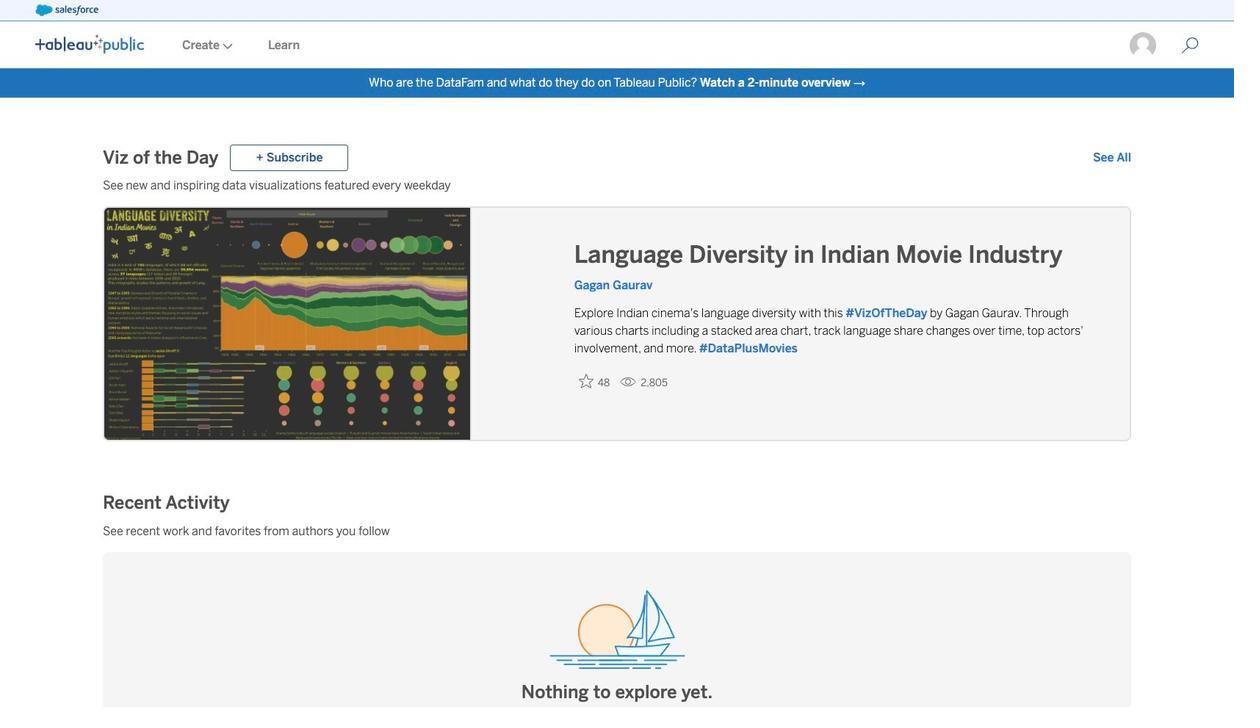 Task type: describe. For each thing, give the bounding box(es) containing it.
create image
[[220, 43, 233, 49]]

christina.overa image
[[1129, 31, 1158, 60]]

Add Favorite button
[[575, 370, 615, 394]]

logo image
[[35, 35, 144, 54]]

add favorite image
[[579, 374, 594, 389]]

go to search image
[[1164, 37, 1217, 54]]

recent activity heading
[[103, 491, 230, 515]]



Task type: locate. For each thing, give the bounding box(es) containing it.
viz of the day heading
[[103, 146, 219, 170]]

salesforce logo image
[[35, 4, 98, 16]]

see recent work and favorites from authors you follow element
[[103, 523, 1132, 541]]

tableau public viz of the day image
[[104, 208, 472, 443]]

see new and inspiring data visualizations featured every weekday element
[[103, 177, 1132, 195]]

see all viz of the day element
[[1094, 149, 1132, 167]]



Task type: vqa. For each thing, say whether or not it's contained in the screenshot.
"Go to search" image
yes



